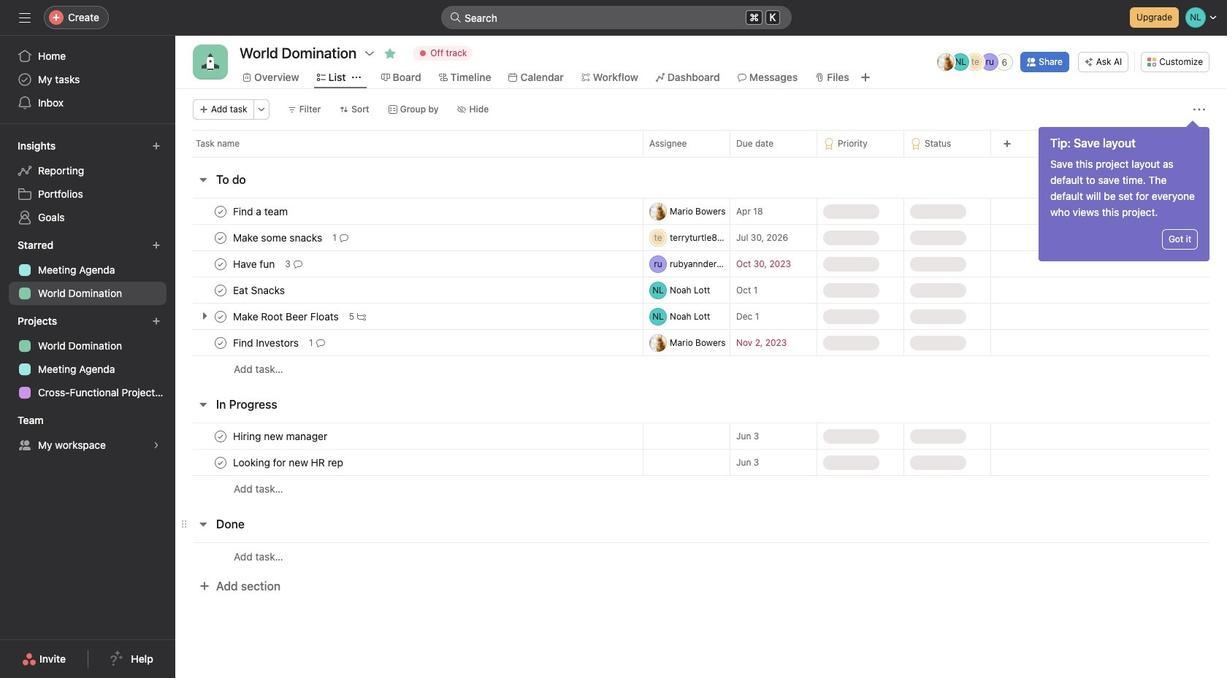 Task type: locate. For each thing, give the bounding box(es) containing it.
make root beer floats cell
[[175, 303, 643, 330]]

mark complete checkbox for make some snacks cell on the top of the page
[[212, 229, 229, 247]]

0 vertical spatial collapse task list for this group image
[[197, 174, 209, 186]]

task name text field for mark complete option within the find investors cell
[[230, 336, 303, 350]]

2 mark complete checkbox from the top
[[212, 229, 229, 247]]

1 task name text field from the top
[[230, 230, 327, 245]]

3 mark complete image from the top
[[212, 334, 229, 352]]

4 mark complete checkbox from the top
[[212, 282, 229, 299]]

1 task name text field from the top
[[230, 204, 292, 219]]

mark complete image inside looking for new hr rep cell
[[212, 454, 229, 472]]

2 mark complete image from the top
[[212, 308, 229, 325]]

task name text field inside looking for new hr rep cell
[[230, 455, 348, 470]]

5 mark complete checkbox from the top
[[212, 308, 229, 325]]

mark complete image for mark complete checkbox within find a team cell
[[212, 203, 229, 220]]

mark complete image inside find a team cell
[[212, 203, 229, 220]]

mark complete checkbox for the eat snacks cell
[[212, 282, 229, 299]]

2 vertical spatial mark complete checkbox
[[212, 454, 229, 472]]

prominent image
[[450, 12, 462, 23]]

2 task name text field from the top
[[230, 309, 343, 324]]

1 horizontal spatial 1 comment image
[[340, 233, 348, 242]]

3 task name text field from the top
[[230, 429, 332, 444]]

mark complete image for mark complete option in the hiring new manager cell
[[212, 428, 229, 445]]

task name text field inside the eat snacks cell
[[230, 283, 289, 298]]

teams element
[[0, 408, 175, 460]]

Mark complete checkbox
[[212, 334, 229, 352], [212, 428, 229, 445], [212, 454, 229, 472]]

5 subtasks image
[[357, 312, 366, 321]]

2 collapse task list for this group image from the top
[[197, 399, 209, 411]]

task name text field inside make root beer floats cell
[[230, 309, 343, 324]]

2 vertical spatial mark complete image
[[212, 282, 229, 299]]

0 vertical spatial 1 comment image
[[340, 233, 348, 242]]

4 task name text field from the top
[[230, 336, 303, 350]]

0 vertical spatial mark complete checkbox
[[212, 334, 229, 352]]

have fun cell
[[175, 251, 643, 278]]

hide sidebar image
[[19, 12, 31, 23]]

3 mark complete checkbox from the top
[[212, 454, 229, 472]]

mark complete image inside the hiring new manager cell
[[212, 428, 229, 445]]

3 mark complete checkbox from the top
[[212, 255, 229, 273]]

1 collapse task list for this group image from the top
[[197, 174, 209, 186]]

task name text field inside find investors cell
[[230, 336, 303, 350]]

4 task name text field from the top
[[230, 455, 348, 470]]

1 mark complete image from the top
[[212, 229, 229, 247]]

mark complete image for mark complete checkbox inside the make some snacks cell
[[212, 229, 229, 247]]

3 task name text field from the top
[[230, 283, 289, 298]]

task name text field inside make some snacks cell
[[230, 230, 327, 245]]

None field
[[441, 6, 792, 29]]

mark complete image
[[212, 203, 229, 220], [212, 308, 229, 325], [212, 334, 229, 352], [212, 428, 229, 445], [212, 454, 229, 472]]

rocket image
[[202, 53, 219, 71]]

mark complete checkbox for looking for new hr rep cell
[[212, 454, 229, 472]]

mark complete image inside the eat snacks cell
[[212, 282, 229, 299]]

hiring new manager cell
[[175, 423, 643, 450]]

mark complete image for mark complete option within the find investors cell
[[212, 334, 229, 352]]

collapse task list for this group image
[[197, 174, 209, 186], [197, 399, 209, 411], [197, 519, 209, 530]]

looking for new hr rep cell
[[175, 449, 643, 476]]

0 horizontal spatial 1 comment image
[[316, 339, 325, 347]]

1 vertical spatial 1 comment image
[[316, 339, 325, 347]]

mark complete checkbox inside find a team cell
[[212, 203, 229, 220]]

3 mark complete image from the top
[[212, 282, 229, 299]]

1 mark complete checkbox from the top
[[212, 203, 229, 220]]

mark complete image inside make some snacks cell
[[212, 229, 229, 247]]

projects element
[[0, 308, 175, 408]]

1 comment image
[[340, 233, 348, 242], [316, 339, 325, 347]]

add tab image
[[860, 72, 871, 83]]

Task name text field
[[230, 230, 327, 245], [230, 309, 343, 324], [230, 429, 332, 444], [230, 455, 348, 470]]

2 vertical spatial collapse task list for this group image
[[197, 519, 209, 530]]

1 vertical spatial mark complete image
[[212, 255, 229, 273]]

new project or portfolio image
[[152, 317, 161, 326]]

mark complete image inside find investors cell
[[212, 334, 229, 352]]

Mark complete checkbox
[[212, 203, 229, 220], [212, 229, 229, 247], [212, 255, 229, 273], [212, 282, 229, 299], [212, 308, 229, 325]]

4 mark complete image from the top
[[212, 428, 229, 445]]

row
[[175, 130, 1227, 157], [193, 156, 1210, 158], [175, 198, 1227, 225], [175, 224, 1227, 251], [175, 251, 1227, 278], [175, 277, 1227, 304], [175, 303, 1227, 330], [175, 329, 1227, 356], [175, 356, 1227, 383], [175, 423, 1227, 450], [175, 449, 1227, 476], [175, 476, 1227, 503], [175, 543, 1227, 571]]

2 task name text field from the top
[[230, 257, 279, 271]]

task name text field inside the hiring new manager cell
[[230, 429, 332, 444]]

mark complete image for mark complete checkbox within the make root beer floats cell
[[212, 308, 229, 325]]

task name text field for mark complete checkbox within have fun cell
[[230, 257, 279, 271]]

more actions image
[[257, 105, 266, 114]]

mark complete image
[[212, 229, 229, 247], [212, 255, 229, 273], [212, 282, 229, 299]]

remove from starred image
[[384, 47, 396, 59]]

tooltip
[[1039, 123, 1210, 262]]

Task name text field
[[230, 204, 292, 219], [230, 257, 279, 271], [230, 283, 289, 298], [230, 336, 303, 350]]

1 vertical spatial mark complete checkbox
[[212, 428, 229, 445]]

task name text field inside have fun cell
[[230, 257, 279, 271]]

mark complete image for mark complete checkbox within have fun cell
[[212, 255, 229, 273]]

1 vertical spatial collapse task list for this group image
[[197, 399, 209, 411]]

2 mark complete image from the top
[[212, 255, 229, 273]]

mark complete checkbox inside make some snacks cell
[[212, 229, 229, 247]]

5 mark complete image from the top
[[212, 454, 229, 472]]

mark complete checkbox inside looking for new hr rep cell
[[212, 454, 229, 472]]

collapse task list for this group image for mark complete checkbox within find a team cell
[[197, 174, 209, 186]]

mark complete checkbox inside find investors cell
[[212, 334, 229, 352]]

1 comment image inside make some snacks cell
[[340, 233, 348, 242]]

1 mark complete checkbox from the top
[[212, 334, 229, 352]]

2 mark complete checkbox from the top
[[212, 428, 229, 445]]

0 vertical spatial mark complete image
[[212, 229, 229, 247]]

1 mark complete image from the top
[[212, 203, 229, 220]]

task name text field for the hiring new manager cell
[[230, 429, 332, 444]]

mark complete checkbox inside the eat snacks cell
[[212, 282, 229, 299]]

task name text field inside find a team cell
[[230, 204, 292, 219]]

make some snacks cell
[[175, 224, 643, 251]]

mark complete checkbox inside have fun cell
[[212, 255, 229, 273]]

mark complete checkbox for the hiring new manager cell
[[212, 428, 229, 445]]

mark complete checkbox inside the hiring new manager cell
[[212, 428, 229, 445]]



Task type: vqa. For each thing, say whether or not it's contained in the screenshot.
cell
no



Task type: describe. For each thing, give the bounding box(es) containing it.
collapse task list for this group image for mark complete option in the hiring new manager cell
[[197, 399, 209, 411]]

1 comment image for find investors cell
[[316, 339, 325, 347]]

task name text field for mark complete checkbox within find a team cell
[[230, 204, 292, 219]]

new insights image
[[152, 142, 161, 150]]

add items to starred image
[[152, 241, 161, 250]]

find investors cell
[[175, 329, 643, 356]]

3 collapse task list for this group image from the top
[[197, 519, 209, 530]]

Search tasks, projects, and more text field
[[441, 6, 792, 29]]

mark complete checkbox for find investors cell
[[212, 334, 229, 352]]

starred element
[[0, 232, 175, 308]]

task name text field for looking for new hr rep cell
[[230, 455, 348, 470]]

1 comment image for make some snacks cell on the top of the page
[[340, 233, 348, 242]]

tab actions image
[[352, 73, 361, 82]]

task name text field for mark complete checkbox inside the the eat snacks cell
[[230, 283, 289, 298]]

task name text field for make some snacks cell on the top of the page
[[230, 230, 327, 245]]

add field image
[[1003, 140, 1012, 148]]

mark complete checkbox for have fun cell
[[212, 255, 229, 273]]

eat snacks cell
[[175, 277, 643, 304]]

expand subtask list for the task make root beer floats image
[[199, 310, 210, 322]]

show options image
[[364, 47, 376, 59]]

global element
[[0, 36, 175, 123]]

insights element
[[0, 133, 175, 232]]

mark complete image for mark complete option in looking for new hr rep cell
[[212, 454, 229, 472]]

see details, my workspace image
[[152, 441, 161, 450]]

mark complete checkbox inside make root beer floats cell
[[212, 308, 229, 325]]

mark complete image for mark complete checkbox inside the the eat snacks cell
[[212, 282, 229, 299]]

find a team cell
[[175, 198, 643, 225]]

header in progress tree grid
[[175, 423, 1227, 503]]

3 comments image
[[294, 260, 302, 268]]

header to do tree grid
[[175, 198, 1227, 383]]

mark complete checkbox for find a team cell
[[212, 203, 229, 220]]

more actions image
[[1194, 104, 1205, 115]]



